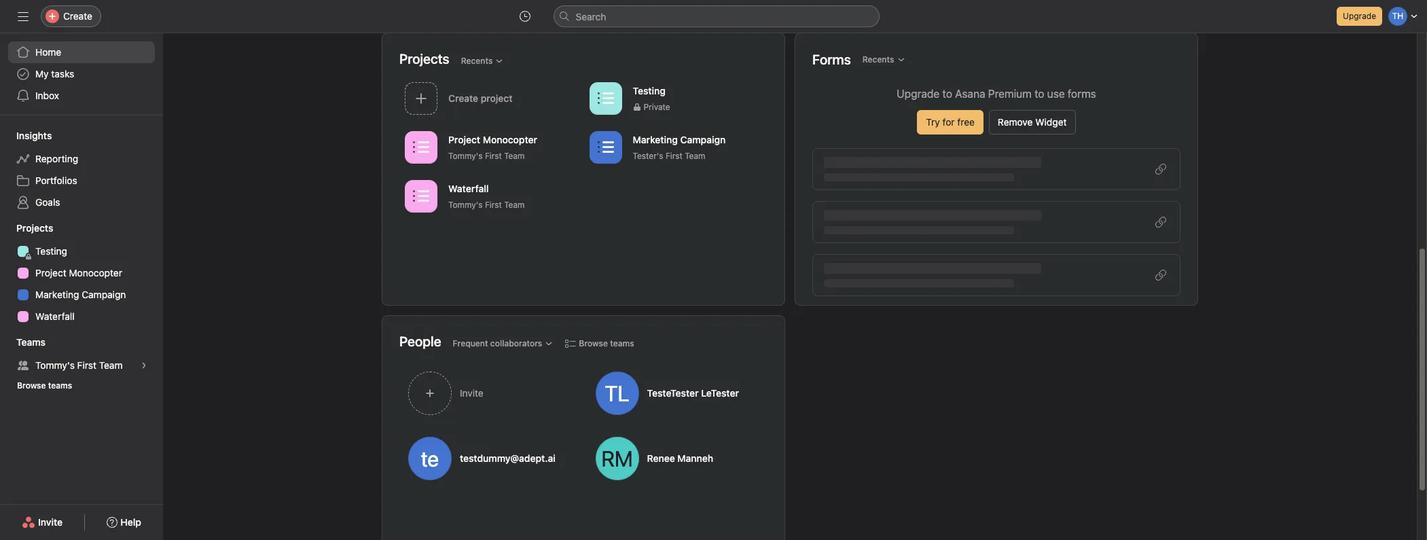 Task type: locate. For each thing, give the bounding box(es) containing it.
campaign inside projects element
[[82, 289, 126, 300]]

renee manneh
[[647, 453, 714, 464]]

list image for project monocopter
[[413, 139, 430, 155]]

1 vertical spatial projects
[[16, 222, 53, 234]]

list image
[[598, 90, 614, 106], [413, 139, 430, 155], [598, 139, 614, 155], [413, 188, 430, 204]]

0 horizontal spatial recents
[[461, 55, 493, 66]]

use
[[1048, 88, 1065, 100]]

testdummy@adept.ai button
[[400, 429, 581, 489]]

team inside tommy's first team link
[[99, 360, 123, 371]]

0 vertical spatial browse
[[579, 338, 608, 348]]

forms
[[813, 52, 851, 67]]

team
[[504, 151, 525, 161], [685, 151, 706, 161], [504, 199, 525, 210], [99, 360, 123, 371]]

0 vertical spatial monocopter
[[483, 134, 538, 145]]

tasks
[[51, 68, 74, 80]]

1 vertical spatial teams
[[48, 381, 72, 391]]

0 horizontal spatial project
[[35, 267, 66, 279]]

widget
[[1036, 116, 1067, 128]]

tommy's
[[449, 151, 483, 161], [449, 199, 483, 210], [35, 360, 75, 371]]

invite
[[460, 387, 484, 399], [38, 516, 63, 528]]

1 horizontal spatial teams
[[610, 338, 635, 348]]

campaign
[[681, 134, 726, 145], [82, 289, 126, 300]]

1 vertical spatial campaign
[[82, 289, 126, 300]]

marketing down "project monocopter"
[[35, 289, 79, 300]]

recents
[[863, 54, 895, 65], [461, 55, 493, 66]]

first right the tester's
[[666, 151, 683, 161]]

remove widget
[[998, 116, 1067, 128]]

list image for marketing campaign
[[598, 139, 614, 155]]

upgrade to asana premium to use forms
[[897, 88, 1097, 100]]

team down the project monocopter tommy's first team
[[504, 199, 525, 210]]

1 vertical spatial browse teams button
[[11, 376, 78, 396]]

waterfall
[[449, 182, 489, 194], [35, 311, 75, 322]]

to
[[943, 88, 953, 100], [1035, 88, 1045, 100]]

first inside marketing campaign tester's first team
[[666, 151, 683, 161]]

private
[[644, 102, 671, 112]]

1 horizontal spatial marketing
[[633, 134, 678, 145]]

tommy's up waterfall tommy's first team
[[449, 151, 483, 161]]

recents up create project
[[461, 55, 493, 66]]

frequent collaborators
[[453, 338, 543, 348]]

team right the tester's
[[685, 151, 706, 161]]

0 horizontal spatial to
[[943, 88, 953, 100]]

tommy's down the project monocopter tommy's first team
[[449, 199, 483, 210]]

tester's
[[633, 151, 664, 161]]

help button
[[98, 510, 150, 535]]

collaborators
[[491, 338, 543, 348]]

1 to from the left
[[943, 88, 953, 100]]

upgrade inside button
[[1344, 11, 1377, 21]]

create project link
[[400, 77, 584, 121]]

0 horizontal spatial marketing
[[35, 289, 79, 300]]

1 vertical spatial testing
[[35, 245, 67, 257]]

try for free button
[[918, 110, 984, 135]]

my
[[35, 68, 49, 80]]

monocopter for project monocopter tommy's first team
[[483, 134, 538, 145]]

invite inside button
[[38, 516, 63, 528]]

1 horizontal spatial browse teams
[[579, 338, 635, 348]]

1 vertical spatial invite
[[38, 516, 63, 528]]

1 horizontal spatial projects
[[400, 51, 450, 66]]

1 vertical spatial monocopter
[[69, 267, 122, 279]]

0 horizontal spatial monocopter
[[69, 267, 122, 279]]

browse teams button
[[560, 334, 641, 353], [11, 376, 78, 396]]

upgrade for upgrade
[[1344, 11, 1377, 21]]

marketing inside "marketing campaign" link
[[35, 289, 79, 300]]

campaign inside marketing campaign tester's first team
[[681, 134, 726, 145]]

testing inside projects element
[[35, 245, 67, 257]]

testetester letester
[[647, 387, 739, 399]]

premium
[[989, 88, 1032, 100]]

my tasks link
[[8, 63, 155, 85]]

project inside the project monocopter tommy's first team
[[449, 134, 481, 145]]

marketing up the tester's
[[633, 134, 678, 145]]

marketing campaign
[[35, 289, 126, 300]]

monocopter inside the project monocopter tommy's first team
[[483, 134, 538, 145]]

1 horizontal spatial to
[[1035, 88, 1045, 100]]

0 vertical spatial campaign
[[681, 134, 726, 145]]

monocopter inside projects element
[[69, 267, 122, 279]]

1 horizontal spatial project
[[449, 134, 481, 145]]

0 vertical spatial browse teams
[[579, 338, 635, 348]]

tommy's inside the project monocopter tommy's first team
[[449, 151, 483, 161]]

1 vertical spatial project
[[35, 267, 66, 279]]

0 vertical spatial invite
[[460, 387, 484, 399]]

invite button
[[400, 364, 581, 423]]

remove
[[998, 116, 1033, 128]]

1 vertical spatial marketing
[[35, 289, 79, 300]]

project down create project
[[449, 134, 481, 145]]

2 vertical spatial tommy's
[[35, 360, 75, 371]]

browse
[[579, 338, 608, 348], [17, 381, 46, 391]]

waterfall inside waterfall tommy's first team
[[449, 182, 489, 194]]

testing down projects "dropdown button"
[[35, 245, 67, 257]]

reporting link
[[8, 148, 155, 170]]

waterfall tommy's first team
[[449, 182, 525, 210]]

0 horizontal spatial waterfall
[[35, 311, 75, 322]]

testing link
[[8, 241, 155, 262]]

1 vertical spatial browse teams
[[17, 381, 72, 391]]

testing
[[633, 85, 666, 96], [35, 245, 67, 257]]

to left asana in the top right of the page
[[943, 88, 953, 100]]

testing up private
[[633, 85, 666, 96]]

1 horizontal spatial upgrade
[[1344, 11, 1377, 21]]

try for free
[[927, 116, 975, 128]]

inbox link
[[8, 85, 155, 107]]

list image for testing
[[598, 90, 614, 106]]

recents right the 'forms'
[[863, 54, 895, 65]]

teams
[[16, 336, 46, 348]]

1 horizontal spatial invite
[[460, 387, 484, 399]]

first
[[485, 151, 502, 161], [666, 151, 683, 161], [485, 199, 502, 210], [77, 360, 96, 371]]

waterfall down marketing campaign
[[35, 311, 75, 322]]

0 vertical spatial waterfall
[[449, 182, 489, 194]]

1 horizontal spatial monocopter
[[483, 134, 538, 145]]

first down waterfall link
[[77, 360, 96, 371]]

project up marketing campaign
[[35, 267, 66, 279]]

inbox
[[35, 90, 59, 101]]

1 vertical spatial browse
[[17, 381, 46, 391]]

1 horizontal spatial campaign
[[681, 134, 726, 145]]

first down the project monocopter tommy's first team
[[485, 199, 502, 210]]

team left see details, tommy's first team icon at the left bottom
[[99, 360, 123, 371]]

1 vertical spatial upgrade
[[897, 88, 940, 100]]

recents button
[[857, 50, 912, 69], [455, 51, 510, 70]]

team up waterfall tommy's first team
[[504, 151, 525, 161]]

testdummy@adept.ai
[[460, 453, 556, 464]]

waterfall down the project monocopter tommy's first team
[[449, 182, 489, 194]]

1 horizontal spatial recents button
[[857, 50, 912, 69]]

0 horizontal spatial recents button
[[455, 51, 510, 70]]

marketing campaign tester's first team
[[633, 134, 726, 161]]

teams element
[[0, 330, 163, 398]]

upgrade
[[1344, 11, 1377, 21], [897, 88, 940, 100]]

monocopter
[[483, 134, 538, 145], [69, 267, 122, 279]]

campaign for marketing campaign
[[82, 289, 126, 300]]

0 vertical spatial marketing
[[633, 134, 678, 145]]

teams
[[610, 338, 635, 348], [48, 381, 72, 391]]

0 vertical spatial teams
[[610, 338, 635, 348]]

project for project monocopter
[[35, 267, 66, 279]]

0 horizontal spatial browse
[[17, 381, 46, 391]]

0 horizontal spatial browse teams
[[17, 381, 72, 391]]

1 horizontal spatial browse teams button
[[560, 334, 641, 353]]

0 horizontal spatial campaign
[[82, 289, 126, 300]]

project
[[449, 134, 481, 145], [35, 267, 66, 279]]

goals
[[35, 196, 60, 208]]

first up waterfall tommy's first team
[[485, 151, 502, 161]]

marketing for marketing campaign
[[35, 289, 79, 300]]

1 vertical spatial tommy's
[[449, 199, 483, 210]]

marketing
[[633, 134, 678, 145], [35, 289, 79, 300]]

0 horizontal spatial testing
[[35, 245, 67, 257]]

people
[[400, 333, 441, 349]]

renee manneh button
[[587, 429, 769, 489]]

tommy's inside waterfall tommy's first team
[[449, 199, 483, 210]]

0 vertical spatial upgrade
[[1344, 11, 1377, 21]]

recents for projects
[[461, 55, 493, 66]]

marketing inside marketing campaign tester's first team
[[633, 134, 678, 145]]

tommy's down teams
[[35, 360, 75, 371]]

0 horizontal spatial teams
[[48, 381, 72, 391]]

reporting
[[35, 153, 78, 164]]

0 vertical spatial testing
[[633, 85, 666, 96]]

projects element
[[0, 216, 163, 330]]

upgrade button
[[1338, 7, 1383, 26]]

0 horizontal spatial invite
[[38, 516, 63, 528]]

1 horizontal spatial recents
[[863, 54, 895, 65]]

browse teams
[[579, 338, 635, 348], [17, 381, 72, 391]]

1 vertical spatial waterfall
[[35, 311, 75, 322]]

0 horizontal spatial projects
[[16, 222, 53, 234]]

create project
[[449, 92, 513, 104]]

recents button up create project
[[455, 51, 510, 70]]

tommy's first team
[[35, 360, 123, 371]]

waterfall for waterfall
[[35, 311, 75, 322]]

0 vertical spatial projects
[[400, 51, 450, 66]]

0 vertical spatial project
[[449, 134, 481, 145]]

0 vertical spatial tommy's
[[449, 151, 483, 161]]

browse inside teams element
[[17, 381, 46, 391]]

project for project monocopter tommy's first team
[[449, 134, 481, 145]]

recents button right the 'forms'
[[857, 50, 912, 69]]

projects
[[400, 51, 450, 66], [16, 222, 53, 234]]

monocopter down testing link on the left
[[69, 267, 122, 279]]

1 horizontal spatial waterfall
[[449, 182, 489, 194]]

0 horizontal spatial browse teams button
[[11, 376, 78, 396]]

waterfall inside waterfall link
[[35, 311, 75, 322]]

monocopter down create project link
[[483, 134, 538, 145]]

list image for waterfall
[[413, 188, 430, 204]]

recents button for forms
[[857, 50, 912, 69]]

asana
[[956, 88, 986, 100]]

to left use
[[1035, 88, 1045, 100]]

0 horizontal spatial upgrade
[[897, 88, 940, 100]]

first inside teams element
[[77, 360, 96, 371]]



Task type: describe. For each thing, give the bounding box(es) containing it.
portfolios
[[35, 175, 77, 186]]

frequent
[[453, 338, 488, 348]]

1 horizontal spatial testing
[[633, 85, 666, 96]]

remove widget button
[[989, 110, 1076, 135]]

team inside the project monocopter tommy's first team
[[504, 151, 525, 161]]

forms
[[1068, 88, 1097, 100]]

waterfall for waterfall tommy's first team
[[449, 182, 489, 194]]

1 horizontal spatial browse
[[579, 338, 608, 348]]

try
[[927, 116, 940, 128]]

marketing for marketing campaign tester's first team
[[633, 134, 678, 145]]

tommy's first team link
[[8, 355, 155, 376]]

frequent collaborators button
[[447, 334, 560, 353]]

projects inside "dropdown button"
[[16, 222, 53, 234]]

my tasks
[[35, 68, 74, 80]]

recents for forms
[[863, 54, 895, 65]]

teams inside teams element
[[48, 381, 72, 391]]

invite inside dropdown button
[[460, 387, 484, 399]]

first inside waterfall tommy's first team
[[485, 199, 502, 210]]

browse teams inside teams element
[[17, 381, 72, 391]]

recents button for projects
[[455, 51, 510, 70]]

browse teams button inside teams element
[[11, 376, 78, 396]]

insights
[[16, 130, 52, 141]]

team inside marketing campaign tester's first team
[[685, 151, 706, 161]]

marketing campaign link
[[8, 284, 155, 306]]

insights button
[[0, 129, 52, 143]]

insights element
[[0, 124, 163, 216]]

free
[[958, 116, 975, 128]]

invite button
[[13, 510, 71, 535]]

waterfall link
[[8, 306, 155, 328]]

project monocopter link
[[8, 262, 155, 284]]

help
[[120, 516, 141, 528]]

history image
[[520, 11, 530, 22]]

campaign for marketing campaign tester's first team
[[681, 134, 726, 145]]

home link
[[8, 41, 155, 63]]

Search tasks, projects, and more text field
[[554, 5, 880, 27]]

create
[[63, 10, 92, 22]]

portfolios link
[[8, 170, 155, 192]]

see details, tommy's first team image
[[140, 362, 148, 370]]

testetester letester button
[[587, 364, 769, 423]]

first inside the project monocopter tommy's first team
[[485, 151, 502, 161]]

monocopter for project monocopter
[[69, 267, 122, 279]]

goals link
[[8, 192, 155, 213]]

0 vertical spatial browse teams button
[[560, 334, 641, 353]]

project monocopter
[[35, 267, 122, 279]]

global element
[[0, 33, 163, 115]]

home
[[35, 46, 61, 58]]

for
[[943, 116, 955, 128]]

create button
[[41, 5, 101, 27]]

team inside waterfall tommy's first team
[[504, 199, 525, 210]]

hide sidebar image
[[18, 11, 29, 22]]

tommy's inside tommy's first team link
[[35, 360, 75, 371]]

2 to from the left
[[1035, 88, 1045, 100]]

upgrade for upgrade to asana premium to use forms
[[897, 88, 940, 100]]

projects button
[[0, 222, 53, 235]]

project monocopter tommy's first team
[[449, 134, 538, 161]]

teams button
[[0, 336, 46, 349]]



Task type: vqa. For each thing, say whether or not it's contained in the screenshot.


